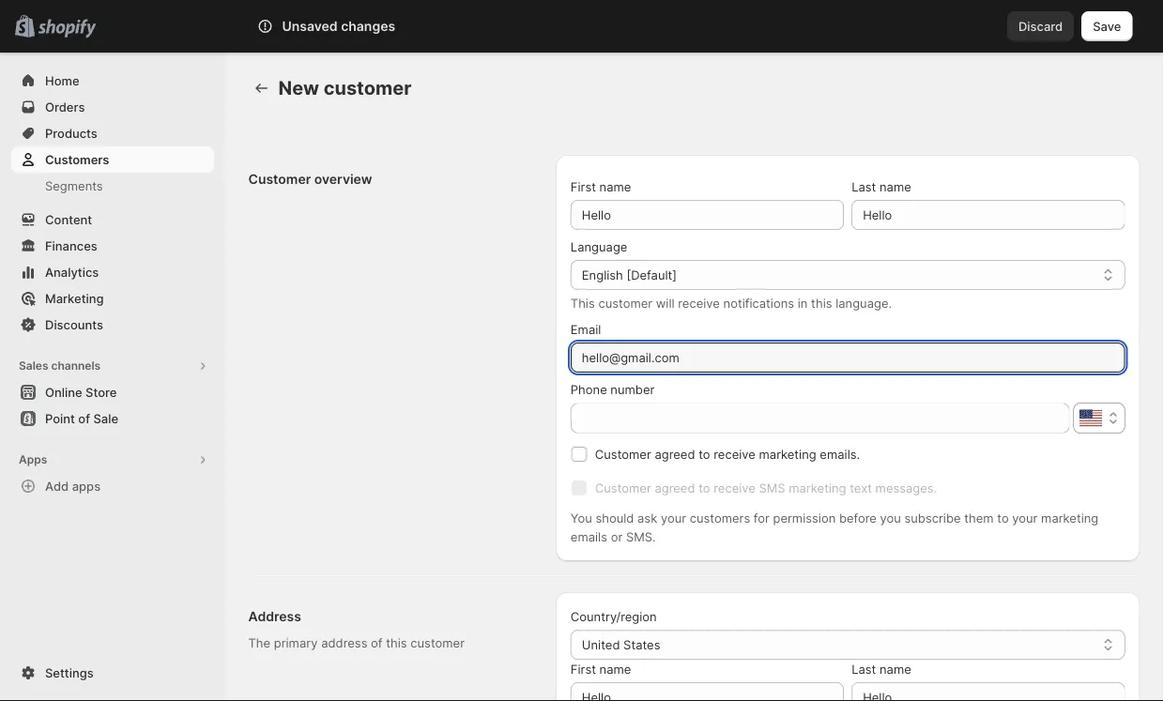 Task type: describe. For each thing, give the bounding box(es) containing it.
country/region
[[571, 609, 657, 624]]

2 vertical spatial customer
[[411, 636, 465, 650]]

sales channels
[[19, 359, 101, 373]]

customer overview
[[248, 171, 372, 187]]

name for last name text field
[[880, 662, 911, 676]]

subscribe
[[905, 511, 961, 525]]

1 horizontal spatial of
[[371, 636, 383, 650]]

online store button
[[0, 379, 225, 406]]

ask
[[637, 511, 657, 525]]

customer for customer overview
[[248, 171, 311, 187]]

sale
[[93, 411, 118, 426]]

add apps
[[45, 479, 101, 493]]

store
[[85, 385, 117, 399]]

english
[[582, 268, 623, 282]]

number
[[611, 382, 655, 397]]

new
[[278, 77, 319, 100]]

customer for customer agreed to receive sms marketing text messages.
[[595, 481, 651, 495]]

add
[[45, 479, 69, 493]]

1 vertical spatial marketing
[[789, 481, 846, 495]]

discard button
[[1007, 11, 1074, 41]]

for
[[754, 511, 770, 525]]

search
[[340, 19, 380, 33]]

phone
[[571, 382, 607, 397]]

address
[[248, 609, 301, 625]]

discard
[[1019, 19, 1063, 33]]

customer for new
[[324, 77, 412, 100]]

add apps button
[[11, 473, 214, 499]]

Last name text field
[[852, 683, 1125, 701]]

to inside you should ask your customers for permission before you subscribe them to your marketing emails or sms.
[[997, 511, 1009, 525]]

home
[[45, 73, 79, 88]]

analytics
[[45, 265, 99, 279]]

unsaved changes
[[282, 18, 395, 34]]

the
[[248, 636, 270, 650]]

customers link
[[11, 146, 214, 173]]

should
[[596, 511, 634, 525]]

unsaved
[[282, 18, 338, 34]]

you should ask your customers for permission before you subscribe them to your marketing emails or sms.
[[571, 511, 1099, 544]]

finances
[[45, 238, 97, 253]]

finances link
[[11, 233, 214, 259]]

english [default]
[[582, 268, 677, 282]]

marketing link
[[11, 285, 214, 312]]

text
[[850, 481, 872, 495]]

customer agreed to receive sms marketing text messages.
[[595, 481, 937, 495]]

first for first name text field
[[571, 662, 596, 676]]

home link
[[11, 68, 214, 94]]

receive for marketing
[[714, 447, 756, 461]]

0 vertical spatial marketing
[[759, 447, 816, 461]]

emails
[[571, 529, 607, 544]]

changes
[[341, 18, 395, 34]]

2 your from the left
[[1012, 511, 1038, 525]]

primary
[[274, 636, 318, 650]]

discounts link
[[11, 312, 214, 338]]

messages.
[[876, 481, 937, 495]]

permission
[[773, 511, 836, 525]]

online store
[[45, 385, 117, 399]]

segments
[[45, 178, 103, 193]]

content
[[45, 212, 92, 227]]

point of sale link
[[11, 406, 214, 432]]

before
[[839, 511, 877, 525]]

apps
[[19, 453, 47, 467]]

search button
[[309, 11, 854, 41]]

name for first name text box
[[599, 179, 631, 194]]

point of sale
[[45, 411, 118, 426]]

agreed for customer agreed to receive marketing emails.
[[655, 447, 695, 461]]

Email email field
[[571, 343, 1125, 373]]

the primary address of this customer
[[248, 636, 465, 650]]

Phone number text field
[[571, 403, 1070, 433]]

1 your from the left
[[661, 511, 686, 525]]

discounts
[[45, 317, 103, 332]]

states
[[623, 637, 660, 652]]

shopify image
[[38, 19, 96, 38]]

language.
[[836, 296, 892, 310]]

online store link
[[11, 379, 214, 406]]

analytics link
[[11, 259, 214, 285]]



Task type: locate. For each thing, give the bounding box(es) containing it.
address
[[321, 636, 367, 650]]

2 first from the top
[[571, 662, 596, 676]]

2 vertical spatial customer
[[595, 481, 651, 495]]

apps
[[72, 479, 101, 493]]

1 last name from the top
[[852, 179, 911, 194]]

this right "address"
[[386, 636, 407, 650]]

0 horizontal spatial of
[[78, 411, 90, 426]]

settings link
[[11, 660, 214, 686]]

or
[[611, 529, 623, 544]]

2 agreed from the top
[[655, 481, 695, 495]]

1 vertical spatial last name
[[852, 662, 911, 676]]

Last name text field
[[852, 200, 1125, 230]]

of left sale
[[78, 411, 90, 426]]

1 vertical spatial last
[[852, 662, 876, 676]]

receive for sms
[[714, 481, 756, 495]]

first name for first name text box
[[571, 179, 631, 194]]

1 vertical spatial this
[[386, 636, 407, 650]]

marketing up permission
[[789, 481, 846, 495]]

email
[[571, 322, 601, 337]]

customer agreed to receive marketing emails.
[[595, 447, 860, 461]]

to for sms
[[699, 481, 710, 495]]

1 agreed from the top
[[655, 447, 695, 461]]

[default]
[[627, 268, 677, 282]]

orders link
[[11, 94, 214, 120]]

0 vertical spatial agreed
[[655, 447, 695, 461]]

customer
[[324, 77, 412, 100], [598, 296, 653, 310], [411, 636, 465, 650]]

first name for first name text field
[[571, 662, 631, 676]]

first name down united
[[571, 662, 631, 676]]

receive for notifications
[[678, 296, 720, 310]]

notifications
[[723, 296, 794, 310]]

last for last name text box
[[852, 179, 876, 194]]

sms
[[759, 481, 785, 495]]

1 vertical spatial receive
[[714, 447, 756, 461]]

1 vertical spatial agreed
[[655, 481, 695, 495]]

this right in
[[811, 296, 832, 310]]

customer down english [default]
[[598, 296, 653, 310]]

0 horizontal spatial your
[[661, 511, 686, 525]]

1 vertical spatial customer
[[598, 296, 653, 310]]

2 last name from the top
[[852, 662, 911, 676]]

last name for last name text box
[[852, 179, 911, 194]]

0 vertical spatial first
[[571, 179, 596, 194]]

emails.
[[820, 447, 860, 461]]

your right them
[[1012, 511, 1038, 525]]

receive up customer agreed to receive sms marketing text messages.
[[714, 447, 756, 461]]

2 vertical spatial marketing
[[1041, 511, 1099, 525]]

customer down the changes
[[324, 77, 412, 100]]

first name
[[571, 179, 631, 194], [571, 662, 631, 676]]

name for last name text box
[[880, 179, 911, 194]]

1 vertical spatial first name
[[571, 662, 631, 676]]

1 vertical spatial to
[[699, 481, 710, 495]]

first name up language
[[571, 179, 631, 194]]

1 horizontal spatial this
[[811, 296, 832, 310]]

phone number
[[571, 382, 655, 397]]

1 first from the top
[[571, 179, 596, 194]]

to
[[699, 447, 710, 461], [699, 481, 710, 495], [997, 511, 1009, 525]]

you
[[571, 511, 592, 525]]

0 vertical spatial last
[[852, 179, 876, 194]]

point of sale button
[[0, 406, 225, 432]]

sales channels button
[[11, 353, 214, 379]]

your right ask on the bottom right
[[661, 511, 686, 525]]

name for first name text field
[[599, 662, 631, 676]]

customers
[[690, 511, 750, 525]]

agreed
[[655, 447, 695, 461], [655, 481, 695, 495]]

of inside "link"
[[78, 411, 90, 426]]

this
[[811, 296, 832, 310], [386, 636, 407, 650]]

settings
[[45, 666, 94, 680]]

united states (+1) image
[[1080, 410, 1102, 427]]

segments link
[[11, 173, 214, 199]]

receive
[[678, 296, 720, 310], [714, 447, 756, 461], [714, 481, 756, 495]]

to for marketing
[[699, 447, 710, 461]]

0 vertical spatial receive
[[678, 296, 720, 310]]

1 vertical spatial customer
[[595, 447, 651, 461]]

channels
[[51, 359, 101, 373]]

customer
[[248, 171, 311, 187], [595, 447, 651, 461], [595, 481, 651, 495]]

them
[[964, 511, 994, 525]]

united states
[[582, 637, 660, 652]]

products
[[45, 126, 97, 140]]

2 vertical spatial receive
[[714, 481, 756, 495]]

customers
[[45, 152, 109, 167]]

last for last name text field
[[852, 662, 876, 676]]

apps button
[[11, 447, 214, 473]]

new customer
[[278, 77, 412, 100]]

2 first name from the top
[[571, 662, 631, 676]]

your
[[661, 511, 686, 525], [1012, 511, 1038, 525]]

products link
[[11, 120, 214, 146]]

content link
[[11, 207, 214, 233]]

of
[[78, 411, 90, 426], [371, 636, 383, 650]]

2 vertical spatial to
[[997, 511, 1009, 525]]

First name text field
[[571, 683, 844, 701]]

point
[[45, 411, 75, 426]]

0 vertical spatial customer
[[324, 77, 412, 100]]

this customer will receive notifications in this language.
[[571, 296, 892, 310]]

last name
[[852, 179, 911, 194], [852, 662, 911, 676]]

sms.
[[626, 529, 656, 544]]

customer for customer agreed to receive marketing emails.
[[595, 447, 651, 461]]

first
[[571, 179, 596, 194], [571, 662, 596, 676]]

language
[[571, 239, 627, 254]]

last name for last name text field
[[852, 662, 911, 676]]

customer right "address"
[[411, 636, 465, 650]]

1 vertical spatial first
[[571, 662, 596, 676]]

this
[[571, 296, 595, 310]]

agreed for customer agreed to receive sms marketing text messages.
[[655, 481, 695, 495]]

0 vertical spatial of
[[78, 411, 90, 426]]

united
[[582, 637, 620, 652]]

marketing right them
[[1041, 511, 1099, 525]]

1 horizontal spatial your
[[1012, 511, 1038, 525]]

sales
[[19, 359, 48, 373]]

0 vertical spatial customer
[[248, 171, 311, 187]]

marketing inside you should ask your customers for permission before you subscribe them to your marketing emails or sms.
[[1041, 511, 1099, 525]]

orders
[[45, 100, 85, 114]]

last
[[852, 179, 876, 194], [852, 662, 876, 676]]

0 horizontal spatial this
[[386, 636, 407, 650]]

2 last from the top
[[852, 662, 876, 676]]

of right "address"
[[371, 636, 383, 650]]

online
[[45, 385, 82, 399]]

you
[[880, 511, 901, 525]]

customer for this
[[598, 296, 653, 310]]

name
[[599, 179, 631, 194], [880, 179, 911, 194], [599, 662, 631, 676], [880, 662, 911, 676]]

save
[[1093, 19, 1121, 33]]

1 vertical spatial of
[[371, 636, 383, 650]]

0 vertical spatial this
[[811, 296, 832, 310]]

0 vertical spatial first name
[[571, 179, 631, 194]]

first down united
[[571, 662, 596, 676]]

0 vertical spatial last name
[[852, 179, 911, 194]]

1 last from the top
[[852, 179, 876, 194]]

receive right will
[[678, 296, 720, 310]]

1 first name from the top
[[571, 179, 631, 194]]

marketing
[[45, 291, 104, 306]]

marketing up sms
[[759, 447, 816, 461]]

overview
[[314, 171, 372, 187]]

first for first name text box
[[571, 179, 596, 194]]

marketing
[[759, 447, 816, 461], [789, 481, 846, 495], [1041, 511, 1099, 525]]

First name text field
[[571, 200, 844, 230]]

receive up customers
[[714, 481, 756, 495]]

first up language
[[571, 179, 596, 194]]

will
[[656, 296, 675, 310]]

0 vertical spatial to
[[699, 447, 710, 461]]

in
[[798, 296, 808, 310]]

save button
[[1082, 11, 1133, 41]]



Task type: vqa. For each thing, say whether or not it's contained in the screenshot.
"Shop Settings Menu" element on the left of page
no



